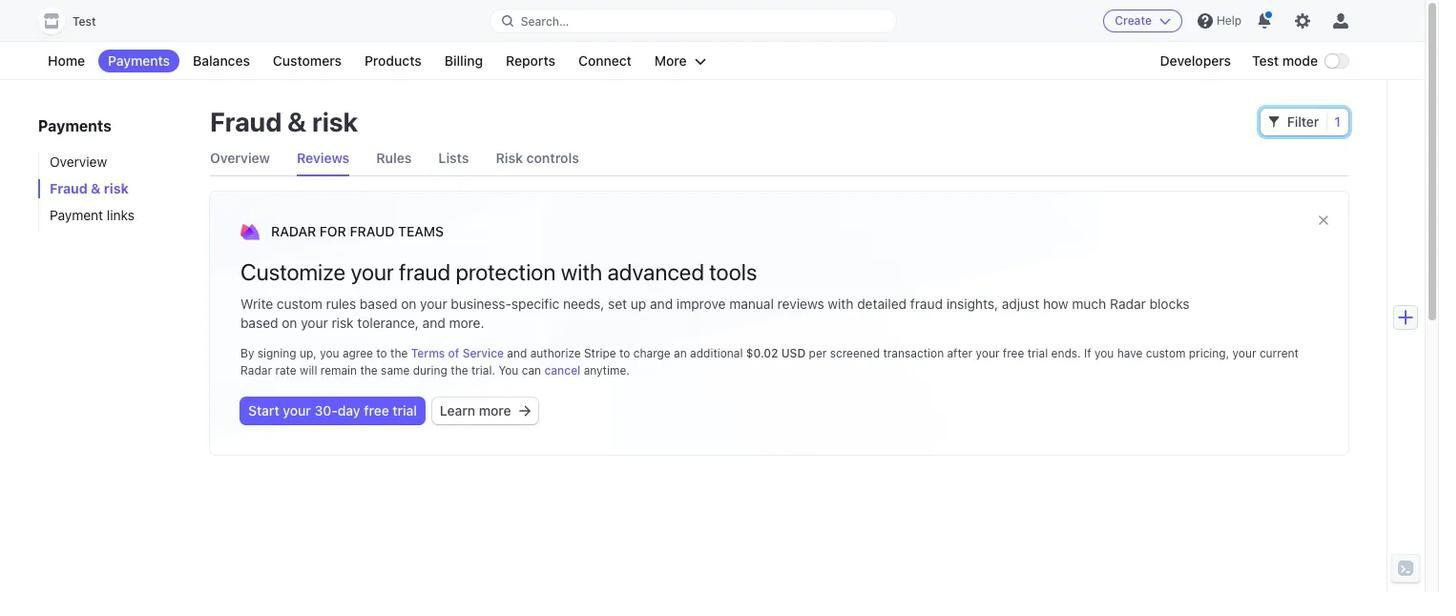 Task type: locate. For each thing, give the bounding box(es) containing it.
0 horizontal spatial fraud & risk
[[50, 180, 129, 197]]

payments right home in the top left of the page
[[108, 52, 170, 69]]

fraud right detailed
[[910, 296, 943, 312]]

on
[[401, 296, 417, 312], [282, 315, 297, 331]]

manual
[[730, 296, 774, 312]]

day
[[338, 403, 360, 419]]

the down agree
[[360, 364, 378, 378]]

1 vertical spatial and
[[423, 315, 446, 331]]

payments
[[108, 52, 170, 69], [38, 117, 112, 135]]

2 vertical spatial fraud
[[350, 223, 395, 240]]

1 horizontal spatial to
[[619, 346, 630, 361]]

an
[[674, 346, 687, 361]]

you inside per screened transaction after your free trial ends. if you have custom pricing, your current radar rate will remain the same during the trial. you can
[[1095, 346, 1114, 361]]

additional
[[690, 346, 743, 361]]

0 vertical spatial test
[[73, 14, 96, 29]]

radar left for
[[271, 223, 316, 240]]

test left mode
[[1252, 52, 1279, 69]]

risk
[[496, 150, 523, 166]]

signing
[[257, 346, 296, 361]]

trial down same
[[393, 403, 417, 419]]

fraud up "payment" on the left top of the page
[[50, 180, 88, 197]]

Search… text field
[[490, 9, 897, 33]]

1 horizontal spatial fraud & risk
[[210, 106, 358, 137]]

based down write
[[241, 315, 278, 331]]

custom inside write custom rules based on your business-specific needs, set up and improve manual reviews with detailed fraud insights, adjust how much radar blocks based on your risk tolerance, and more.
[[277, 296, 322, 312]]

1 horizontal spatial trial
[[1028, 346, 1048, 361]]

1 horizontal spatial test
[[1252, 52, 1279, 69]]

for
[[320, 223, 346, 240]]

risk down rules
[[332, 315, 354, 331]]

1 vertical spatial trial
[[393, 403, 417, 419]]

0 vertical spatial risk
[[312, 106, 358, 137]]

and
[[650, 296, 673, 312], [423, 315, 446, 331], [507, 346, 527, 361]]

30-
[[314, 403, 338, 419]]

1 vertical spatial with
[[828, 296, 854, 312]]

1 vertical spatial radar
[[1110, 296, 1146, 312]]

1 horizontal spatial on
[[401, 296, 417, 312]]

0 vertical spatial based
[[360, 296, 397, 312]]

0 vertical spatial payments
[[108, 52, 170, 69]]

1 vertical spatial custom
[[1146, 346, 1186, 361]]

adjust
[[1002, 296, 1040, 312]]

radar right much
[[1110, 296, 1146, 312]]

with up needs,
[[561, 259, 602, 285]]

and up you on the bottom left of page
[[507, 346, 527, 361]]

0 horizontal spatial overview
[[50, 154, 107, 170]]

0 vertical spatial trial
[[1028, 346, 1048, 361]]

based up tolerance,
[[360, 296, 397, 312]]

2 you from the left
[[1095, 346, 1114, 361]]

cancel
[[545, 364, 581, 378]]

1 horizontal spatial the
[[390, 346, 408, 361]]

protection
[[456, 259, 556, 285]]

the down the terms of service link
[[451, 364, 468, 378]]

reviews link
[[297, 141, 350, 176]]

1
[[1335, 114, 1341, 130]]

&
[[287, 106, 307, 137], [91, 180, 101, 197]]

customize your fraud protection with advanced tools
[[241, 259, 757, 285]]

rules
[[376, 150, 412, 166]]

1 vertical spatial &
[[91, 180, 101, 197]]

2 vertical spatial and
[[507, 346, 527, 361]]

reviews
[[778, 296, 824, 312]]

1 vertical spatial payments
[[38, 117, 112, 135]]

risk controls link
[[496, 141, 579, 176]]

& up reviews
[[287, 106, 307, 137]]

0 vertical spatial fraud
[[399, 259, 451, 285]]

0 horizontal spatial fraud
[[50, 180, 88, 197]]

tab list
[[210, 141, 1349, 177]]

2 horizontal spatial the
[[451, 364, 468, 378]]

and right up
[[650, 296, 673, 312]]

free right day
[[364, 403, 389, 419]]

risk controls
[[496, 150, 579, 166]]

0 horizontal spatial based
[[241, 315, 278, 331]]

will
[[300, 364, 317, 378]]

$0.02
[[746, 346, 778, 361]]

your left business-
[[420, 296, 447, 312]]

0 horizontal spatial custom
[[277, 296, 322, 312]]

reviews
[[297, 150, 350, 166]]

free
[[1003, 346, 1024, 361], [364, 403, 389, 419]]

1 vertical spatial risk
[[104, 180, 129, 197]]

lists
[[439, 150, 469, 166]]

the up same
[[390, 346, 408, 361]]

based
[[360, 296, 397, 312], [241, 315, 278, 331]]

customers
[[273, 52, 342, 69]]

custom inside per screened transaction after your free trial ends. if you have custom pricing, your current radar rate will remain the same during the trial. you can
[[1146, 346, 1186, 361]]

& up payment links
[[91, 180, 101, 197]]

risk inside fraud & risk link
[[104, 180, 129, 197]]

0 horizontal spatial overview link
[[38, 153, 191, 172]]

usd
[[781, 346, 806, 361]]

risk up 'links'
[[104, 180, 129, 197]]

blocks
[[1150, 296, 1190, 312]]

trial
[[1028, 346, 1048, 361], [393, 403, 417, 419]]

1 horizontal spatial free
[[1003, 346, 1024, 361]]

you up remain
[[320, 346, 339, 361]]

fraud & risk inside fraud & risk link
[[50, 180, 129, 197]]

test for test mode
[[1252, 52, 1279, 69]]

overview link up fraud & risk link on the left top of page
[[38, 153, 191, 172]]

1 horizontal spatial &
[[287, 106, 307, 137]]

0 vertical spatial fraud & risk
[[210, 106, 358, 137]]

your left 30-
[[283, 403, 311, 419]]

0 vertical spatial fraud
[[210, 106, 282, 137]]

1 vertical spatial fraud & risk
[[50, 180, 129, 197]]

0 horizontal spatial test
[[73, 14, 96, 29]]

1 horizontal spatial overview
[[210, 150, 270, 166]]

fraud
[[210, 106, 282, 137], [50, 180, 88, 197], [350, 223, 395, 240]]

overview link left reviews link
[[210, 141, 270, 176]]

filter
[[1287, 114, 1319, 130]]

create button
[[1104, 10, 1183, 32]]

1 vertical spatial free
[[364, 403, 389, 419]]

1 vertical spatial on
[[282, 315, 297, 331]]

1 horizontal spatial you
[[1095, 346, 1114, 361]]

2 horizontal spatial fraud
[[350, 223, 395, 240]]

1 vertical spatial test
[[1252, 52, 1279, 69]]

0 horizontal spatial you
[[320, 346, 339, 361]]

1 horizontal spatial custom
[[1146, 346, 1186, 361]]

0 vertical spatial custom
[[277, 296, 322, 312]]

1 vertical spatial fraud
[[910, 296, 943, 312]]

overview link for reviews
[[210, 141, 270, 176]]

1 horizontal spatial fraud
[[910, 296, 943, 312]]

trial left "ends." on the right bottom of page
[[1028, 346, 1048, 361]]

if
[[1084, 346, 1092, 361]]

1 horizontal spatial based
[[360, 296, 397, 312]]

to up same
[[376, 346, 387, 361]]

1 horizontal spatial and
[[507, 346, 527, 361]]

and up terms
[[423, 315, 446, 331]]

risk up reviews
[[312, 106, 358, 137]]

0 horizontal spatial with
[[561, 259, 602, 285]]

you right if
[[1095, 346, 1114, 361]]

0 horizontal spatial and
[[423, 315, 446, 331]]

0 vertical spatial free
[[1003, 346, 1024, 361]]

svg image
[[519, 406, 530, 417]]

your right after
[[976, 346, 1000, 361]]

per screened transaction after your free trial ends. if you have custom pricing, your current radar rate will remain the same during the trial. you can
[[241, 346, 1299, 378]]

Search… search field
[[490, 9, 897, 33]]

0 horizontal spatial fraud
[[399, 259, 451, 285]]

trial inside button
[[393, 403, 417, 419]]

2 vertical spatial radar
[[241, 364, 272, 378]]

2 to from the left
[[619, 346, 630, 361]]

your
[[351, 259, 394, 285], [420, 296, 447, 312], [301, 315, 328, 331], [976, 346, 1000, 361], [1233, 346, 1257, 361], [283, 403, 311, 419]]

payments down home link
[[38, 117, 112, 135]]

business-
[[451, 296, 512, 312]]

overview
[[210, 150, 270, 166], [50, 154, 107, 170]]

overview left reviews
[[210, 150, 270, 166]]

tolerance,
[[357, 315, 419, 331]]

test up home in the top left of the page
[[73, 14, 96, 29]]

stripe
[[584, 346, 616, 361]]

1 horizontal spatial with
[[828, 296, 854, 312]]

0 vertical spatial on
[[401, 296, 417, 312]]

0 horizontal spatial free
[[364, 403, 389, 419]]

0 vertical spatial radar
[[271, 223, 316, 240]]

custom right the have
[[1146, 346, 1186, 361]]

fraud & risk up payment links
[[50, 180, 129, 197]]

0 vertical spatial &
[[287, 106, 307, 137]]

overview for fraud & risk
[[50, 154, 107, 170]]

0 horizontal spatial to
[[376, 346, 387, 361]]

custom down customize
[[277, 296, 322, 312]]

you
[[499, 364, 519, 378]]

to right stripe on the left bottom of page
[[619, 346, 630, 361]]

on up tolerance,
[[401, 296, 417, 312]]

with inside write custom rules based on your business-specific needs, set up and improve manual reviews with detailed fraud insights, adjust how much radar blocks based on your risk tolerance, and more.
[[828, 296, 854, 312]]

overview up fraud & risk link on the left top of page
[[50, 154, 107, 170]]

2 vertical spatial risk
[[332, 315, 354, 331]]

terms of service link
[[411, 346, 504, 361]]

fraud right for
[[350, 223, 395, 240]]

help
[[1217, 13, 1242, 28]]

by signing up, you agree to the terms of service and authorize stripe to charge an additional $0.02 usd
[[241, 346, 806, 361]]

1 horizontal spatial overview link
[[210, 141, 270, 176]]

with right reviews
[[828, 296, 854, 312]]

cancel link
[[545, 364, 581, 378]]

screened
[[830, 346, 880, 361]]

developers link
[[1151, 50, 1241, 73]]

with
[[561, 259, 602, 285], [828, 296, 854, 312]]

fraud down teams
[[399, 259, 451, 285]]

more
[[655, 52, 687, 69]]

specific
[[512, 296, 560, 312]]

test inside button
[[73, 14, 96, 29]]

fraud down balances link
[[210, 106, 282, 137]]

links
[[107, 207, 135, 223]]

free inside per screened transaction after your free trial ends. if you have custom pricing, your current radar rate will remain the same during the trial. you can
[[1003, 346, 1024, 361]]

2 horizontal spatial and
[[650, 296, 673, 312]]

free down adjust
[[1003, 346, 1024, 361]]

agree
[[343, 346, 373, 361]]

0 horizontal spatial on
[[282, 315, 297, 331]]

learn more
[[440, 403, 511, 419]]

set
[[608, 296, 627, 312]]

anytime.
[[584, 364, 630, 378]]

radar down the by
[[241, 364, 272, 378]]

0 horizontal spatial trial
[[393, 403, 417, 419]]

search…
[[521, 14, 569, 28]]

1 you from the left
[[320, 346, 339, 361]]

on up signing
[[282, 315, 297, 331]]

fraud & risk up reviews
[[210, 106, 358, 137]]

reports
[[506, 52, 555, 69]]

your down radar for fraud teams
[[351, 259, 394, 285]]



Task type: describe. For each thing, give the bounding box(es) containing it.
help button
[[1190, 6, 1249, 36]]

more
[[479, 403, 511, 419]]

your inside button
[[283, 403, 311, 419]]

trial.
[[471, 364, 495, 378]]

0 vertical spatial and
[[650, 296, 673, 312]]

pricing,
[[1189, 346, 1230, 361]]

overview for reviews
[[210, 150, 270, 166]]

test mode
[[1252, 52, 1318, 69]]

0 vertical spatial with
[[561, 259, 602, 285]]

payments inside 'link'
[[108, 52, 170, 69]]

rate
[[275, 364, 297, 378]]

advanced
[[607, 259, 704, 285]]

can
[[522, 364, 541, 378]]

customers link
[[263, 50, 351, 73]]

payment links
[[50, 207, 135, 223]]

remain
[[321, 364, 357, 378]]

products link
[[355, 50, 431, 73]]

0 horizontal spatial &
[[91, 180, 101, 197]]

detailed
[[857, 296, 907, 312]]

write custom rules based on your business-specific needs, set up and improve manual reviews with detailed fraud insights, adjust how much radar blocks based on your risk tolerance, and more.
[[241, 296, 1190, 331]]

per
[[809, 346, 827, 361]]

billing
[[445, 52, 483, 69]]

rules link
[[376, 141, 412, 176]]

payment links link
[[38, 206, 191, 225]]

teams
[[398, 223, 444, 240]]

test button
[[38, 8, 115, 34]]

1 vertical spatial fraud
[[50, 180, 88, 197]]

current
[[1260, 346, 1299, 361]]

have
[[1117, 346, 1143, 361]]

connect
[[578, 52, 632, 69]]

start
[[248, 403, 279, 419]]

radar inside per screened transaction after your free trial ends. if you have custom pricing, your current radar rate will remain the same during the trial. you can
[[241, 364, 272, 378]]

improve
[[677, 296, 726, 312]]

cancel anytime.
[[545, 364, 630, 378]]

authorize
[[530, 346, 581, 361]]

more button
[[645, 50, 716, 73]]

much
[[1072, 296, 1106, 312]]

terms
[[411, 346, 445, 361]]

reports link
[[496, 50, 565, 73]]

0 horizontal spatial the
[[360, 364, 378, 378]]

service
[[463, 346, 504, 361]]

1 vertical spatial based
[[241, 315, 278, 331]]

billing link
[[435, 50, 493, 73]]

ends.
[[1051, 346, 1081, 361]]

trial inside per screened transaction after your free trial ends. if you have custom pricing, your current radar rate will remain the same during the trial. you can
[[1028, 346, 1048, 361]]

test for test
[[73, 14, 96, 29]]

start your 30-day free trial
[[248, 403, 417, 419]]

up
[[631, 296, 647, 312]]

needs,
[[563, 296, 605, 312]]

transaction
[[883, 346, 944, 361]]

svg image
[[1268, 117, 1280, 128]]

how
[[1043, 296, 1069, 312]]

connect link
[[569, 50, 641, 73]]

radar inside write custom rules based on your business-specific needs, set up and improve manual reviews with detailed fraud insights, adjust how much radar blocks based on your risk tolerance, and more.
[[1110, 296, 1146, 312]]

create
[[1115, 13, 1152, 28]]

1 to from the left
[[376, 346, 387, 361]]

radar for fraud teams
[[271, 223, 444, 240]]

payment
[[50, 207, 103, 223]]

controls
[[527, 150, 579, 166]]

learn
[[440, 403, 475, 419]]

1 horizontal spatial fraud
[[210, 106, 282, 137]]

your up up,
[[301, 315, 328, 331]]

risk inside write custom rules based on your business-specific needs, set up and improve manual reviews with detailed fraud insights, adjust how much radar blocks based on your risk tolerance, and more.
[[332, 315, 354, 331]]

your left current
[[1233, 346, 1257, 361]]

overview link for fraud & risk
[[38, 153, 191, 172]]

during
[[413, 364, 448, 378]]

insights,
[[947, 296, 998, 312]]

charge
[[634, 346, 671, 361]]

same
[[381, 364, 410, 378]]

after
[[947, 346, 973, 361]]

lists link
[[439, 141, 469, 176]]

balances link
[[183, 50, 260, 73]]

of
[[448, 346, 459, 361]]

fraud & risk link
[[38, 179, 191, 199]]

fraud inside write custom rules based on your business-specific needs, set up and improve manual reviews with detailed fraud insights, adjust how much radar blocks based on your risk tolerance, and more.
[[910, 296, 943, 312]]

mode
[[1283, 52, 1318, 69]]

more.
[[449, 315, 484, 331]]

developers
[[1160, 52, 1231, 69]]

customize
[[241, 259, 346, 285]]

home
[[48, 52, 85, 69]]

products
[[365, 52, 422, 69]]

home link
[[38, 50, 95, 73]]

free inside button
[[364, 403, 389, 419]]

tab list containing overview
[[210, 141, 1349, 177]]



Task type: vqa. For each thing, say whether or not it's contained in the screenshot.
the left with
yes



